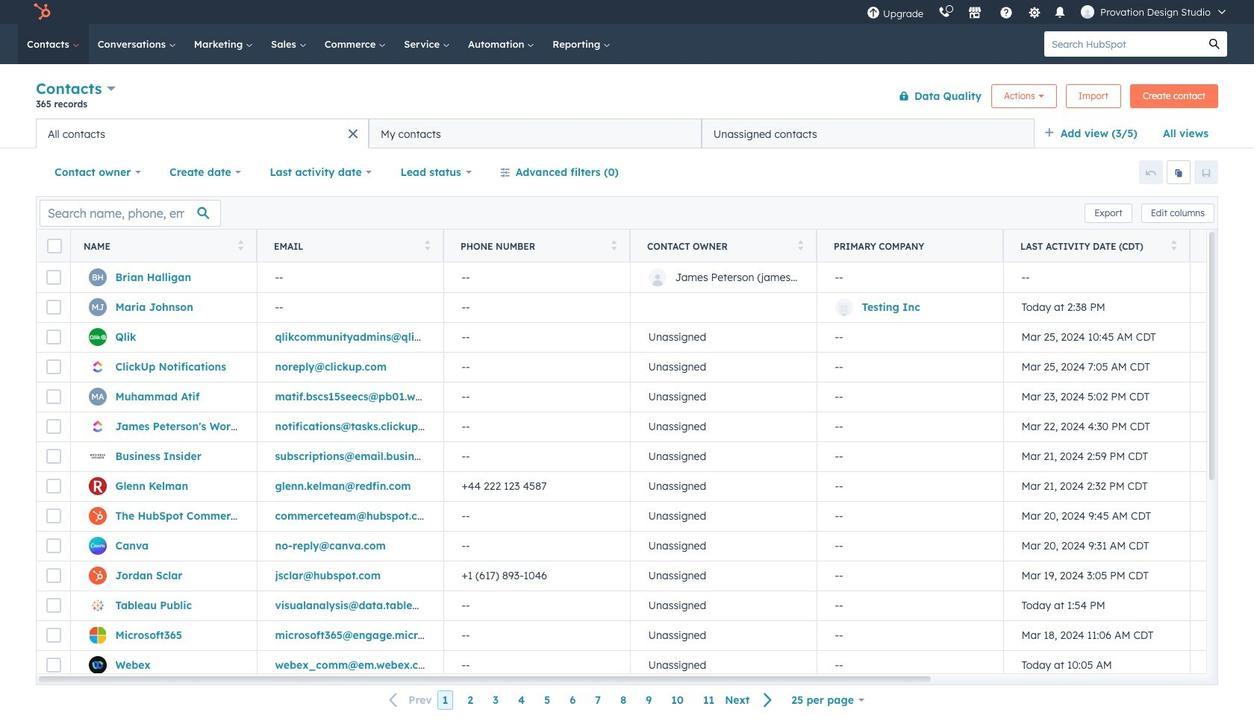Task type: describe. For each thing, give the bounding box(es) containing it.
Search HubSpot search field
[[1045, 31, 1202, 57]]

press to sort. image for 1st press to sort. element from the right
[[1171, 240, 1177, 250]]

Search name, phone, email addresses, or company search field
[[40, 200, 221, 227]]

2 press to sort. image from the left
[[611, 240, 617, 250]]

3 press to sort. element from the left
[[611, 240, 617, 253]]

2 press to sort. element from the left
[[424, 240, 430, 253]]

press to sort. image for 4th press to sort. element from the right
[[424, 240, 430, 250]]



Task type: locate. For each thing, give the bounding box(es) containing it.
1 press to sort. image from the left
[[238, 240, 243, 250]]

press to sort. image
[[424, 240, 430, 250], [1171, 240, 1177, 250]]

2 press to sort. image from the left
[[1171, 240, 1177, 250]]

1 press to sort. image from the left
[[424, 240, 430, 250]]

1 horizontal spatial press to sort. image
[[1171, 240, 1177, 250]]

3 press to sort. image from the left
[[798, 240, 803, 250]]

column header
[[817, 230, 1004, 263]]

2 horizontal spatial press to sort. image
[[798, 240, 803, 250]]

james peterson image
[[1081, 5, 1095, 19]]

banner
[[36, 77, 1218, 119]]

1 horizontal spatial press to sort. image
[[611, 240, 617, 250]]

0 horizontal spatial press to sort. image
[[424, 240, 430, 250]]

1 press to sort. element from the left
[[238, 240, 243, 253]]

press to sort. image
[[238, 240, 243, 250], [611, 240, 617, 250], [798, 240, 803, 250]]

5 press to sort. element from the left
[[1171, 240, 1177, 253]]

4 press to sort. element from the left
[[798, 240, 803, 253]]

0 horizontal spatial press to sort. image
[[238, 240, 243, 250]]

marketplaces image
[[968, 7, 982, 20]]

menu
[[859, 0, 1236, 24]]

press to sort. element
[[238, 240, 243, 253], [424, 240, 430, 253], [611, 240, 617, 253], [798, 240, 803, 253], [1171, 240, 1177, 253]]

pagination navigation
[[380, 691, 782, 711]]



Task type: vqa. For each thing, say whether or not it's contained in the screenshot.
2nd Press to sort. 'element' from the right
yes



